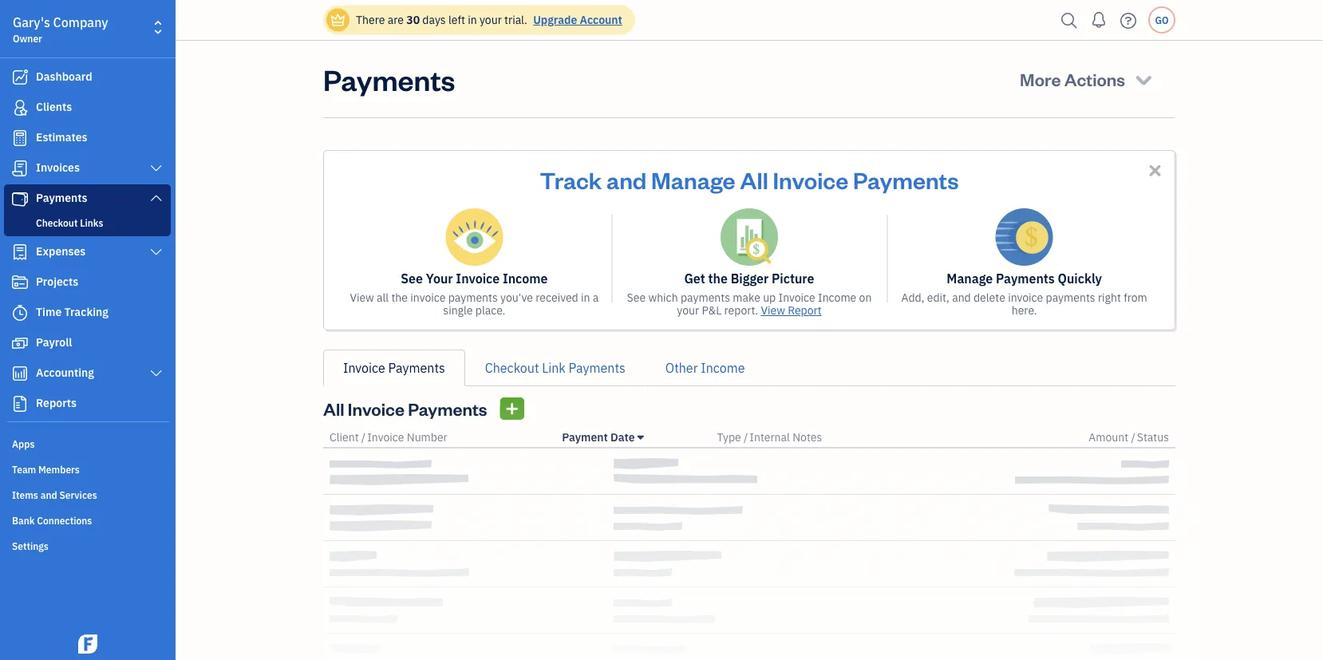 Task type: locate. For each thing, give the bounding box(es) containing it.
you've
[[501, 290, 533, 305]]

2 chevron large down image from the top
[[149, 246, 164, 259]]

1 horizontal spatial the
[[709, 270, 728, 287]]

/ right type button
[[744, 430, 748, 445]]

income
[[503, 270, 548, 287], [818, 290, 857, 305], [701, 360, 745, 376]]

in
[[468, 12, 477, 27], [581, 290, 590, 305]]

all invoice payments
[[323, 397, 487, 420]]

internal
[[750, 430, 790, 445]]

1 horizontal spatial /
[[744, 430, 748, 445]]

and right track
[[607, 164, 647, 194]]

chevron large down image up reports link at the left bottom
[[149, 367, 164, 380]]

0 horizontal spatial invoice
[[411, 290, 446, 305]]

see left which
[[627, 290, 646, 305]]

invoice right delete
[[1008, 290, 1044, 305]]

invoice inside see your invoice income view all the invoice payments you've received in a single place.
[[411, 290, 446, 305]]

in right left
[[468, 12, 477, 27]]

upgrade account link
[[530, 12, 623, 27]]

1 horizontal spatial in
[[581, 290, 590, 305]]

payments down quickly
[[1046, 290, 1096, 305]]

days
[[423, 12, 446, 27]]

chevron large down image down chevron large down image
[[149, 246, 164, 259]]

get the bigger picture image
[[721, 208, 778, 266]]

checkout up add a new payment icon
[[485, 360, 539, 376]]

/ right the client at the left bottom of the page
[[362, 430, 366, 445]]

dashboard
[[36, 69, 92, 84]]

1 horizontal spatial checkout
[[485, 360, 539, 376]]

see left your
[[401, 270, 423, 287]]

report
[[788, 303, 822, 318]]

income inside see your invoice income view all the invoice payments you've received in a single place.
[[503, 270, 548, 287]]

manage inside "manage payments quickly add, edit, and delete invoice payments right from here."
[[947, 270, 993, 287]]

report image
[[10, 396, 30, 412]]

there
[[356, 12, 385, 27]]

your left p&l at right
[[677, 303, 699, 318]]

go button
[[1149, 6, 1176, 34]]

1 vertical spatial your
[[677, 303, 699, 318]]

0 horizontal spatial all
[[323, 397, 344, 420]]

members
[[38, 463, 80, 476]]

0 vertical spatial income
[[503, 270, 548, 287]]

and
[[607, 164, 647, 194], [953, 290, 971, 305], [40, 489, 57, 501]]

1 / from the left
[[362, 430, 366, 445]]

1 vertical spatial the
[[392, 290, 408, 305]]

place.
[[476, 303, 506, 318]]

expense image
[[10, 244, 30, 260]]

payments inside "manage payments quickly add, edit, and delete invoice payments right from here."
[[1046, 290, 1096, 305]]

1 horizontal spatial your
[[677, 303, 699, 318]]

invoice down your
[[411, 290, 446, 305]]

payroll
[[36, 335, 72, 350]]

p&l
[[702, 303, 722, 318]]

/ left status
[[1132, 430, 1136, 445]]

0 vertical spatial and
[[607, 164, 647, 194]]

0 horizontal spatial /
[[362, 430, 366, 445]]

your
[[480, 12, 502, 27], [677, 303, 699, 318]]

income right "other"
[[701, 360, 745, 376]]

and right items
[[40, 489, 57, 501]]

payment
[[562, 430, 608, 445]]

go
[[1156, 14, 1169, 26]]

/
[[362, 430, 366, 445], [744, 430, 748, 445], [1132, 430, 1136, 445]]

1 chevron large down image from the top
[[149, 162, 164, 175]]

left
[[449, 12, 465, 27]]

single
[[443, 303, 473, 318]]

3 chevron large down image from the top
[[149, 367, 164, 380]]

income left 'on'
[[818, 290, 857, 305]]

chevron large down image up chevron large down image
[[149, 162, 164, 175]]

checkout up the expenses
[[36, 216, 78, 229]]

and inside "manage payments quickly add, edit, and delete invoice payments right from here."
[[953, 290, 971, 305]]

payments inside "manage payments quickly add, edit, and delete invoice payments right from here."
[[996, 270, 1055, 287]]

chevron large down image inside accounting link
[[149, 367, 164, 380]]

payments
[[323, 60, 455, 98], [853, 164, 959, 194], [36, 190, 87, 205], [996, 270, 1055, 287], [388, 360, 445, 376], [569, 360, 626, 376], [408, 397, 487, 420]]

1 horizontal spatial and
[[607, 164, 647, 194]]

invoice for your
[[411, 290, 446, 305]]

all up get the bigger picture on the right top of the page
[[740, 164, 769, 194]]

are
[[388, 12, 404, 27]]

2 payments from the left
[[681, 290, 730, 305]]

2 / from the left
[[744, 430, 748, 445]]

checkout inside 'main' element
[[36, 216, 78, 229]]

track and manage all invoice payments
[[540, 164, 959, 194]]

1 vertical spatial all
[[323, 397, 344, 420]]

0 horizontal spatial see
[[401, 270, 423, 287]]

1 invoice from the left
[[411, 290, 446, 305]]

and for services
[[40, 489, 57, 501]]

0 vertical spatial chevron large down image
[[149, 162, 164, 175]]

tracking
[[64, 305, 109, 319]]

1 vertical spatial see
[[627, 290, 646, 305]]

0 horizontal spatial in
[[468, 12, 477, 27]]

amount
[[1089, 430, 1129, 445]]

0 horizontal spatial the
[[392, 290, 408, 305]]

0 horizontal spatial view
[[350, 290, 374, 305]]

2 horizontal spatial payments
[[1046, 290, 1096, 305]]

all up the client at the left bottom of the page
[[323, 397, 344, 420]]

0 horizontal spatial income
[[503, 270, 548, 287]]

invoice inside "manage payments quickly add, edit, and delete invoice payments right from here."
[[1008, 290, 1044, 305]]

payments
[[448, 290, 498, 305], [681, 290, 730, 305], [1046, 290, 1096, 305]]

chevron large down image for invoices
[[149, 162, 164, 175]]

amount / status
[[1089, 430, 1170, 445]]

2 vertical spatial and
[[40, 489, 57, 501]]

1 horizontal spatial invoice
[[1008, 290, 1044, 305]]

type button
[[717, 430, 741, 445]]

0 horizontal spatial checkout
[[36, 216, 78, 229]]

quickly
[[1058, 270, 1102, 287]]

0 vertical spatial the
[[709, 270, 728, 287]]

your inside the see which payments make up invoice income on your p&l report.
[[677, 303, 699, 318]]

2 horizontal spatial and
[[953, 290, 971, 305]]

get the bigger picture
[[685, 270, 815, 287]]

3 / from the left
[[1132, 430, 1136, 445]]

payments down the get
[[681, 290, 730, 305]]

in left a
[[581, 290, 590, 305]]

connections
[[37, 514, 92, 527]]

type / internal notes
[[717, 430, 822, 445]]

1 vertical spatial chevron large down image
[[149, 246, 164, 259]]

payments inside 'main' element
[[36, 190, 87, 205]]

checkout link payments
[[485, 360, 626, 376]]

the right all
[[392, 290, 408, 305]]

all
[[377, 290, 389, 305]]

view
[[350, 290, 374, 305], [761, 303, 785, 318]]

team
[[12, 463, 36, 476]]

payments inside see your invoice income view all the invoice payments you've received in a single place.
[[448, 290, 498, 305]]

view left all
[[350, 290, 374, 305]]

chevron large down image for accounting
[[149, 367, 164, 380]]

see for which
[[627, 290, 646, 305]]

chevron large down image
[[149, 162, 164, 175], [149, 246, 164, 259], [149, 367, 164, 380]]

1 horizontal spatial view
[[761, 303, 785, 318]]

picture
[[772, 270, 815, 287]]

0 horizontal spatial payments
[[448, 290, 498, 305]]

up
[[763, 290, 776, 305]]

0 vertical spatial your
[[480, 12, 502, 27]]

1 horizontal spatial payments
[[681, 290, 730, 305]]

2 invoice from the left
[[1008, 290, 1044, 305]]

0 vertical spatial in
[[468, 12, 477, 27]]

1 vertical spatial checkout
[[485, 360, 539, 376]]

0 vertical spatial checkout
[[36, 216, 78, 229]]

the right the get
[[709, 270, 728, 287]]

0 vertical spatial see
[[401, 270, 423, 287]]

get
[[685, 270, 706, 287]]

payments down your
[[448, 290, 498, 305]]

1 vertical spatial and
[[953, 290, 971, 305]]

chevron large down image for expenses
[[149, 246, 164, 259]]

1 vertical spatial manage
[[947, 270, 993, 287]]

payments for income
[[448, 290, 498, 305]]

team members link
[[4, 457, 171, 481]]

view right make
[[761, 303, 785, 318]]

and right edit,
[[953, 290, 971, 305]]

reports
[[36, 396, 77, 410]]

1 horizontal spatial manage
[[947, 270, 993, 287]]

client image
[[10, 100, 30, 116]]

your left trial.
[[480, 12, 502, 27]]

and inside "link"
[[40, 489, 57, 501]]

3 payments from the left
[[1046, 290, 1096, 305]]

1 vertical spatial in
[[581, 290, 590, 305]]

dashboard link
[[4, 63, 171, 92]]

see inside the see which payments make up invoice income on your p&l report.
[[627, 290, 646, 305]]

crown image
[[330, 12, 346, 28]]

bank
[[12, 514, 35, 527]]

apps link
[[4, 431, 171, 455]]

1 horizontal spatial all
[[740, 164, 769, 194]]

see your invoice income image
[[446, 208, 503, 266]]

1 horizontal spatial income
[[701, 360, 745, 376]]

project image
[[10, 275, 30, 291]]

/ for invoice
[[362, 430, 366, 445]]

2 horizontal spatial income
[[818, 290, 857, 305]]

manage payments quickly add, edit, and delete invoice payments right from here.
[[902, 270, 1148, 318]]

accounting
[[36, 365, 94, 380]]

30
[[407, 12, 420, 27]]

notifications image
[[1087, 4, 1112, 36]]

2 vertical spatial chevron large down image
[[149, 367, 164, 380]]

1 vertical spatial income
[[818, 290, 857, 305]]

1 horizontal spatial see
[[627, 290, 646, 305]]

account
[[580, 12, 623, 27]]

timer image
[[10, 305, 30, 321]]

invoices link
[[4, 154, 171, 183]]

clients link
[[4, 93, 171, 122]]

apps
[[12, 437, 35, 450]]

2 horizontal spatial /
[[1132, 430, 1136, 445]]

manage
[[651, 164, 736, 194], [947, 270, 993, 287]]

1 payments from the left
[[448, 290, 498, 305]]

0 horizontal spatial and
[[40, 489, 57, 501]]

add a new payment image
[[505, 399, 520, 418]]

received
[[536, 290, 579, 305]]

trial.
[[505, 12, 528, 27]]

see inside see your invoice income view all the invoice payments you've received in a single place.
[[401, 270, 423, 287]]

invoice
[[773, 164, 849, 194], [456, 270, 500, 287], [779, 290, 816, 305], [343, 360, 385, 376], [348, 397, 405, 420], [367, 430, 404, 445]]

0 vertical spatial manage
[[651, 164, 736, 194]]

income up you've
[[503, 270, 548, 287]]



Task type: describe. For each thing, give the bounding box(es) containing it.
add,
[[902, 290, 925, 305]]

0 vertical spatial all
[[740, 164, 769, 194]]

right
[[1098, 290, 1122, 305]]

chevron large down image
[[149, 192, 164, 204]]

client
[[330, 430, 359, 445]]

invoice for payments
[[1008, 290, 1044, 305]]

items and services link
[[4, 482, 171, 506]]

payment image
[[10, 191, 30, 207]]

checkout for checkout links
[[36, 216, 78, 229]]

view inside see your invoice income view all the invoice payments you've received in a single place.
[[350, 290, 374, 305]]

other income
[[666, 360, 745, 376]]

payments for add,
[[1046, 290, 1096, 305]]

items and services
[[12, 489, 97, 501]]

team members
[[12, 463, 80, 476]]

income inside the see which payments make up invoice income on your p&l report.
[[818, 290, 857, 305]]

delete
[[974, 290, 1006, 305]]

checkout links link
[[7, 213, 168, 232]]

status
[[1137, 430, 1170, 445]]

dashboard image
[[10, 69, 30, 85]]

actions
[[1065, 67, 1126, 90]]

payments inside the see which payments make up invoice income on your p&l report.
[[681, 290, 730, 305]]

0 horizontal spatial your
[[480, 12, 502, 27]]

go to help image
[[1116, 8, 1142, 32]]

client / invoice number
[[330, 430, 448, 445]]

link
[[542, 360, 566, 376]]

invoices
[[36, 160, 80, 175]]

projects
[[36, 274, 78, 289]]

company
[[53, 14, 108, 31]]

see your invoice income view all the invoice payments you've received in a single place.
[[350, 270, 599, 318]]

more actions
[[1020, 67, 1126, 90]]

in inside see your invoice income view all the invoice payments you've received in a single place.
[[581, 290, 590, 305]]

bank connections link
[[4, 508, 171, 532]]

and for manage
[[607, 164, 647, 194]]

checkout links
[[36, 216, 103, 229]]

report.
[[725, 303, 759, 318]]

settings link
[[4, 533, 171, 557]]

upgrade
[[533, 12, 577, 27]]

money image
[[10, 335, 30, 351]]

notes
[[793, 430, 822, 445]]

invoice inside see your invoice income view all the invoice payments you've received in a single place.
[[456, 270, 500, 287]]

which
[[649, 290, 678, 305]]

estimates
[[36, 130, 87, 144]]

caretdown image
[[638, 431, 644, 444]]

other income link
[[646, 350, 765, 386]]

see which payments make up invoice income on your p&l report.
[[627, 290, 872, 318]]

invoice inside the see which payments make up invoice income on your p&l report.
[[779, 290, 816, 305]]

time tracking link
[[4, 299, 171, 327]]

time
[[36, 305, 62, 319]]

there are 30 days left in your trial. upgrade account
[[356, 12, 623, 27]]

projects link
[[4, 268, 171, 297]]

from
[[1124, 290, 1148, 305]]

payment date
[[562, 430, 635, 445]]

main element
[[0, 0, 216, 660]]

reports link
[[4, 390, 171, 418]]

search image
[[1057, 8, 1083, 32]]

2 vertical spatial income
[[701, 360, 745, 376]]

links
[[80, 216, 103, 229]]

gary's
[[13, 14, 50, 31]]

items
[[12, 489, 38, 501]]

estimate image
[[10, 130, 30, 146]]

bigger
[[731, 270, 769, 287]]

your
[[426, 270, 453, 287]]

date
[[611, 430, 635, 445]]

close image
[[1146, 161, 1165, 180]]

amount button
[[1089, 430, 1129, 445]]

type
[[717, 430, 741, 445]]

checkout for checkout link payments
[[485, 360, 539, 376]]

edit,
[[927, 290, 950, 305]]

track
[[540, 164, 602, 194]]

expenses
[[36, 244, 86, 259]]

payroll link
[[4, 329, 171, 358]]

see for your
[[401, 270, 423, 287]]

other
[[666, 360, 698, 376]]

payment date button
[[562, 430, 644, 445]]

/ for status
[[1132, 430, 1136, 445]]

services
[[59, 489, 97, 501]]

more actions button
[[1006, 60, 1170, 98]]

settings
[[12, 540, 49, 552]]

more
[[1020, 67, 1061, 90]]

number
[[407, 430, 448, 445]]

estimates link
[[4, 124, 171, 152]]

freshbooks image
[[75, 635, 101, 654]]

checkout link payments link
[[465, 350, 646, 386]]

a
[[593, 290, 599, 305]]

payments link
[[4, 184, 171, 213]]

clients
[[36, 99, 72, 114]]

invoice image
[[10, 160, 30, 176]]

invoice payments
[[343, 360, 445, 376]]

here.
[[1012, 303, 1038, 318]]

the inside see your invoice income view all the invoice payments you've received in a single place.
[[392, 290, 408, 305]]

bank connections
[[12, 514, 92, 527]]

view report
[[761, 303, 822, 318]]

make
[[733, 290, 761, 305]]

manage payments quickly image
[[996, 208, 1053, 266]]

chevrondown image
[[1133, 68, 1155, 90]]

0 horizontal spatial manage
[[651, 164, 736, 194]]

accounting link
[[4, 359, 171, 388]]

owner
[[13, 32, 42, 45]]

chart image
[[10, 366, 30, 382]]

/ for internal
[[744, 430, 748, 445]]



Task type: vqa. For each thing, say whether or not it's contained in the screenshot.
Bank Connections 'link'
yes



